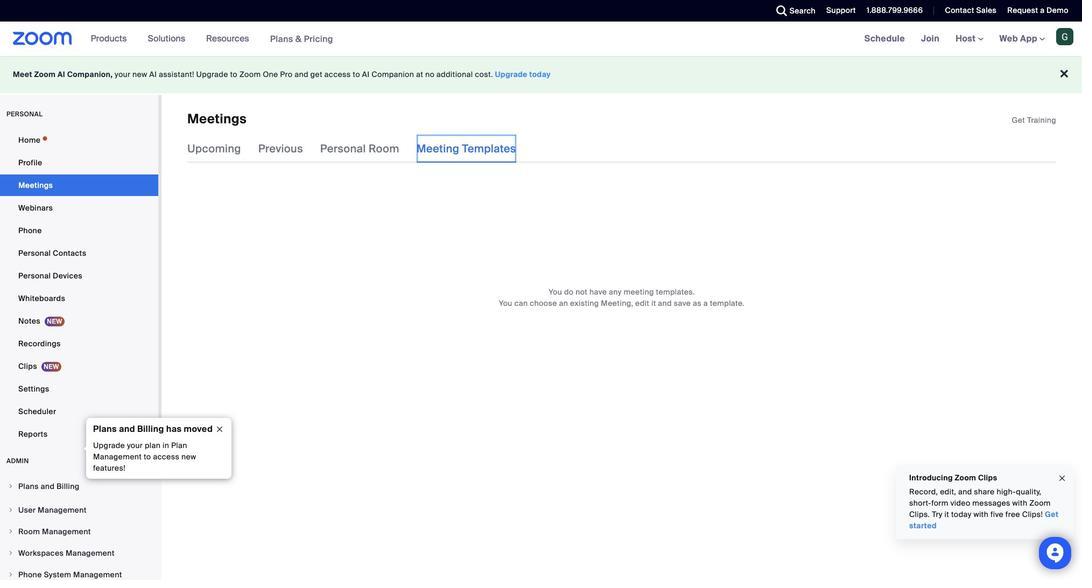 Task type: vqa. For each thing, say whether or not it's contained in the screenshot.
rightmost the Support
no



Task type: describe. For each thing, give the bounding box(es) containing it.
to inside 'upgrade your plan in plan management to access new features!'
[[144, 452, 151, 462]]

right image for plans
[[8, 483, 14, 490]]

resources button
[[206, 22, 254, 56]]

personal
[[6, 110, 43, 119]]

1 horizontal spatial clips
[[979, 473, 998, 483]]

high-
[[997, 487, 1017, 497]]

0 vertical spatial meetings
[[187, 110, 247, 127]]

plan
[[145, 441, 161, 450]]

meet
[[13, 69, 32, 79]]

edit
[[636, 299, 650, 308]]

home
[[18, 135, 41, 145]]

scheduler link
[[0, 401, 158, 422]]

zoom logo image
[[13, 32, 72, 45]]

contact sales
[[946, 5, 997, 15]]

banner containing products
[[0, 22, 1083, 57]]

get
[[311, 69, 323, 79]]

personal for personal devices
[[18, 271, 51, 281]]

companion,
[[67, 69, 113, 79]]

templates.
[[656, 287, 695, 297]]

room inside tabs of meeting tab list
[[369, 142, 399, 156]]

meeting templates
[[417, 142, 516, 156]]

1 horizontal spatial upgrade
[[196, 69, 228, 79]]

profile link
[[0, 152, 158, 173]]

1 vertical spatial with
[[974, 510, 989, 519]]

meeting,
[[601, 299, 634, 308]]

get training
[[1012, 115, 1057, 125]]

choose
[[530, 299, 557, 308]]

share
[[975, 487, 995, 497]]

edit,
[[941, 487, 957, 497]]

additional
[[437, 69, 473, 79]]

upgrade your plan in plan management to access new features!
[[93, 441, 196, 473]]

user
[[18, 505, 36, 515]]

right image for phone system management
[[8, 572, 14, 578]]

profile picture image
[[1057, 28, 1074, 45]]

1 horizontal spatial a
[[1041, 5, 1045, 15]]

solutions button
[[148, 22, 190, 56]]

web
[[1000, 33, 1019, 44]]

plan
[[171, 441, 187, 450]]

2 horizontal spatial to
[[353, 69, 360, 79]]

an
[[559, 299, 568, 308]]

get started
[[910, 510, 1059, 531]]

existing
[[570, 299, 599, 308]]

contacts
[[53, 248, 86, 258]]

3 ai from the left
[[362, 69, 370, 79]]

close image
[[211, 424, 228, 434]]

meetings inside meetings link
[[18, 180, 53, 190]]

1 vertical spatial you
[[499, 299, 513, 308]]

request a demo
[[1008, 5, 1069, 15]]

plans and billing
[[18, 482, 79, 491]]

contact
[[946, 5, 975, 15]]

meetings link
[[0, 175, 158, 196]]

previous
[[258, 142, 303, 156]]

notes
[[18, 316, 40, 326]]

billing for plans and billing
[[57, 482, 79, 491]]

have
[[590, 287, 607, 297]]

personal contacts link
[[0, 242, 158, 264]]

personal room
[[320, 142, 399, 156]]

clips!
[[1023, 510, 1044, 519]]

as
[[693, 299, 702, 308]]

has
[[166, 423, 182, 435]]

cost.
[[475, 69, 493, 79]]

personal menu menu
[[0, 129, 158, 446]]

personal for personal contacts
[[18, 248, 51, 258]]

scheduler
[[18, 407, 56, 416]]

five
[[991, 510, 1004, 519]]

room management
[[18, 527, 91, 536]]

it for edit
[[652, 299, 656, 308]]

at
[[416, 69, 423, 79]]

quality,
[[1017, 487, 1042, 497]]

and inside record, edit, and share high-quality, short-form video messages with zoom clips. try it today with five free clips!
[[959, 487, 973, 497]]

pro
[[280, 69, 293, 79]]

clips.
[[910, 510, 930, 519]]

home link
[[0, 129, 158, 151]]

settings link
[[0, 378, 158, 400]]

search
[[790, 6, 816, 16]]

try
[[932, 510, 943, 519]]

whiteboards link
[[0, 288, 158, 309]]

record,
[[910, 487, 939, 497]]

new inside 'upgrade your plan in plan management to access new features!'
[[181, 452, 196, 462]]

plans for plans and billing
[[18, 482, 39, 491]]

support
[[827, 5, 856, 15]]

demo
[[1047, 5, 1069, 15]]

notes link
[[0, 310, 158, 332]]

webinars
[[18, 203, 53, 213]]

zoom up edit,
[[955, 473, 977, 483]]

workspaces management
[[18, 548, 115, 558]]

get for get started
[[1046, 510, 1059, 519]]

phone for phone
[[18, 226, 42, 235]]

short-
[[910, 498, 932, 508]]

user management
[[18, 505, 87, 515]]

zoom right the meet at the left of the page
[[34, 69, 56, 79]]

introducing zoom clips
[[910, 473, 998, 483]]

personal devices link
[[0, 265, 158, 287]]

a inside you do not have any meeting templates. you can choose an existing meeting, edit it and save as a template.
[[704, 299, 708, 308]]

not
[[576, 287, 588, 297]]

user management menu item
[[0, 500, 158, 520]]

right image for room management
[[8, 528, 14, 535]]

app
[[1021, 33, 1038, 44]]

right image for user management
[[8, 507, 14, 513]]

one
[[263, 69, 278, 79]]

access inside meet zoom ai companion, footer
[[325, 69, 351, 79]]

management down workspaces management menu item
[[73, 570, 122, 580]]



Task type: locate. For each thing, give the bounding box(es) containing it.
right image left workspaces
[[8, 550, 14, 556]]

1 vertical spatial get
[[1046, 510, 1059, 519]]

right image inside plans and billing 'menu item'
[[8, 483, 14, 490]]

sales
[[977, 5, 997, 15]]

template.
[[710, 299, 745, 308]]

1 vertical spatial it
[[945, 510, 950, 519]]

plans inside 'menu item'
[[18, 482, 39, 491]]

your inside meet zoom ai companion, footer
[[115, 69, 131, 79]]

2 vertical spatial plans
[[18, 482, 39, 491]]

1 vertical spatial plans
[[93, 423, 117, 435]]

2 vertical spatial personal
[[18, 271, 51, 281]]

plans and billing menu item
[[0, 476, 158, 499]]

host
[[956, 33, 978, 44]]

no
[[425, 69, 435, 79]]

management up phone system management menu item
[[66, 548, 115, 558]]

phone down workspaces
[[18, 570, 42, 580]]

right image inside room management menu item
[[8, 528, 14, 535]]

clips inside personal menu menu
[[18, 361, 37, 371]]

2 ai from the left
[[149, 69, 157, 79]]

meet zoom ai companion, your new ai assistant! upgrade to zoom one pro and get access to ai companion at no additional cost. upgrade today
[[13, 69, 551, 79]]

personal inside tabs of meeting tab list
[[320, 142, 366, 156]]

meetings up "upcoming"
[[187, 110, 247, 127]]

management up room management
[[38, 505, 87, 515]]

resources
[[206, 33, 249, 44]]

companion
[[372, 69, 414, 79]]

management for room management
[[42, 527, 91, 536]]

request a demo link
[[1000, 0, 1083, 22], [1008, 5, 1069, 15]]

clips link
[[0, 356, 158, 377]]

0 vertical spatial your
[[115, 69, 131, 79]]

clips up settings
[[18, 361, 37, 371]]

1 horizontal spatial plans
[[93, 423, 117, 435]]

1 horizontal spatial to
[[230, 69, 238, 79]]

search button
[[768, 0, 819, 22]]

right image
[[8, 507, 14, 513], [8, 528, 14, 535], [8, 572, 14, 578]]

get left training on the top of page
[[1012, 115, 1026, 125]]

recordings link
[[0, 333, 158, 354]]

right image left user
[[8, 507, 14, 513]]

tabs of meeting tab list
[[187, 135, 534, 163]]

2 phone from the top
[[18, 570, 42, 580]]

1 horizontal spatial today
[[952, 510, 972, 519]]

0 vertical spatial a
[[1041, 5, 1045, 15]]

web app button
[[1000, 33, 1046, 44]]

2 right image from the top
[[8, 528, 14, 535]]

room
[[369, 142, 399, 156], [18, 527, 40, 536]]

management up features! at the left
[[93, 452, 142, 462]]

0 horizontal spatial you
[[499, 299, 513, 308]]

right image inside workspaces management menu item
[[8, 550, 14, 556]]

get right clips!
[[1046, 510, 1059, 519]]

zoom left one
[[240, 69, 261, 79]]

and down templates.
[[658, 299, 672, 308]]

to left companion
[[353, 69, 360, 79]]

1 horizontal spatial get
[[1046, 510, 1059, 519]]

0 vertical spatial room
[[369, 142, 399, 156]]

clips up share
[[979, 473, 998, 483]]

clips
[[18, 361, 37, 371], [979, 473, 998, 483]]

can
[[515, 299, 528, 308]]

personal for personal room
[[320, 142, 366, 156]]

1 vertical spatial billing
[[57, 482, 79, 491]]

1 horizontal spatial billing
[[137, 423, 164, 435]]

contact sales link
[[937, 0, 1000, 22], [946, 5, 997, 15]]

1 horizontal spatial new
[[181, 452, 196, 462]]

1 vertical spatial a
[[704, 299, 708, 308]]

right image inside phone system management menu item
[[8, 572, 14, 578]]

0 vertical spatial right image
[[8, 483, 14, 490]]

pricing
[[304, 33, 333, 44]]

billing for plans and billing has moved
[[137, 423, 164, 435]]

plans and billing has moved
[[93, 423, 213, 435]]

billing inside tooltip
[[137, 423, 164, 435]]

in
[[163, 441, 169, 450]]

it right "edit"
[[652, 299, 656, 308]]

you left do
[[549, 287, 562, 297]]

access inside 'upgrade your plan in plan management to access new features!'
[[153, 452, 179, 462]]

it inside record, edit, and share high-quality, short-form video messages with zoom clips. try it today with five free clips!
[[945, 510, 950, 519]]

phone link
[[0, 220, 158, 241]]

messages
[[973, 498, 1011, 508]]

products
[[91, 33, 127, 44]]

1 vertical spatial room
[[18, 527, 40, 536]]

1 horizontal spatial ai
[[149, 69, 157, 79]]

1 horizontal spatial with
[[1013, 498, 1028, 508]]

2 right image from the top
[[8, 550, 14, 556]]

1 vertical spatial clips
[[979, 473, 998, 483]]

1 right image from the top
[[8, 507, 14, 513]]

plans & pricing
[[270, 33, 333, 44]]

billing up plan at left
[[137, 423, 164, 435]]

0 vertical spatial with
[[1013, 498, 1028, 508]]

1 vertical spatial today
[[952, 510, 972, 519]]

1 phone from the top
[[18, 226, 42, 235]]

request
[[1008, 5, 1039, 15]]

it
[[652, 299, 656, 308], [945, 510, 950, 519]]

schedule
[[865, 33, 905, 44]]

1 right image from the top
[[8, 483, 14, 490]]

you do not have any meeting templates. you can choose an existing meeting, edit it and save as a template.
[[499, 287, 745, 308]]

1 vertical spatial meetings
[[18, 180, 53, 190]]

access right the get
[[325, 69, 351, 79]]

meetings navigation
[[857, 22, 1083, 57]]

meetings
[[187, 110, 247, 127], [18, 180, 53, 190]]

1 horizontal spatial it
[[945, 510, 950, 519]]

phone for phone system management
[[18, 570, 42, 580]]

new inside meet zoom ai companion, footer
[[133, 69, 147, 79]]

profile
[[18, 158, 42, 168]]

schedule link
[[857, 22, 914, 56]]

any
[[609, 287, 622, 297]]

1 vertical spatial your
[[127, 441, 143, 450]]

right image left system
[[8, 572, 14, 578]]

get training link
[[1012, 115, 1057, 125]]

get inside the 'get started'
[[1046, 510, 1059, 519]]

0 horizontal spatial clips
[[18, 361, 37, 371]]

zoom up clips!
[[1030, 498, 1051, 508]]

1 horizontal spatial you
[[549, 287, 562, 297]]

meeting
[[417, 142, 460, 156]]

1.888.799.9666
[[867, 5, 923, 15]]

with down messages
[[974, 510, 989, 519]]

0 horizontal spatial meetings
[[18, 180, 53, 190]]

features!
[[93, 463, 126, 473]]

meetings up webinars
[[18, 180, 53, 190]]

reports link
[[0, 423, 158, 445]]

devices
[[53, 271, 82, 281]]

0 vertical spatial plans
[[270, 33, 293, 44]]

personal contacts
[[18, 248, 86, 258]]

right image down admin at bottom
[[8, 483, 14, 490]]

plans inside tooltip
[[93, 423, 117, 435]]

0 vertical spatial billing
[[137, 423, 164, 435]]

admin
[[6, 457, 29, 465]]

1 horizontal spatial room
[[369, 142, 399, 156]]

your inside 'upgrade your plan in plan management to access new features!'
[[127, 441, 143, 450]]

0 horizontal spatial new
[[133, 69, 147, 79]]

whiteboards
[[18, 294, 65, 303]]

plans
[[270, 33, 293, 44], [93, 423, 117, 435], [18, 482, 39, 491]]

&
[[296, 33, 302, 44]]

to down plan at left
[[144, 452, 151, 462]]

form
[[932, 498, 949, 508]]

0 horizontal spatial upgrade
[[93, 441, 125, 450]]

0 horizontal spatial it
[[652, 299, 656, 308]]

and inside 'menu item'
[[41, 482, 55, 491]]

management inside 'upgrade your plan in plan management to access new features!'
[[93, 452, 142, 462]]

0 vertical spatial it
[[652, 299, 656, 308]]

recordings
[[18, 339, 61, 349]]

management for user management
[[38, 505, 87, 515]]

1 vertical spatial personal
[[18, 248, 51, 258]]

solutions
[[148, 33, 185, 44]]

and up 'upgrade your plan in plan management to access new features!'
[[119, 423, 135, 435]]

and inside meet zoom ai companion, footer
[[295, 69, 309, 79]]

phone
[[18, 226, 42, 235], [18, 570, 42, 580]]

product information navigation
[[83, 22, 341, 57]]

join link
[[914, 22, 948, 56]]

plans left the &
[[270, 33, 293, 44]]

right image for workspaces
[[8, 550, 14, 556]]

reports
[[18, 429, 48, 439]]

upgrade
[[196, 69, 228, 79], [495, 69, 528, 79], [93, 441, 125, 450]]

management for workspaces management
[[66, 548, 115, 558]]

0 vertical spatial phone
[[18, 226, 42, 235]]

assistant!
[[159, 69, 194, 79]]

it inside you do not have any meeting templates. you can choose an existing meeting, edit it and save as a template.
[[652, 299, 656, 308]]

1 vertical spatial right image
[[8, 528, 14, 535]]

phone down webinars
[[18, 226, 42, 235]]

0 vertical spatial right image
[[8, 507, 14, 513]]

1 vertical spatial phone
[[18, 570, 42, 580]]

0 vertical spatial new
[[133, 69, 147, 79]]

phone system management
[[18, 570, 122, 580]]

plans and billing has moved tooltip
[[83, 418, 232, 479]]

a left demo
[[1041, 5, 1045, 15]]

templates
[[462, 142, 516, 156]]

upcoming
[[187, 142, 241, 156]]

it for try
[[945, 510, 950, 519]]

2 vertical spatial right image
[[8, 572, 14, 578]]

meet zoom ai companion, footer
[[0, 56, 1083, 93]]

plans inside product information navigation
[[270, 33, 293, 44]]

2 horizontal spatial plans
[[270, 33, 293, 44]]

access down in
[[153, 452, 179, 462]]

0 horizontal spatial to
[[144, 452, 151, 462]]

zoom inside record, edit, and share high-quality, short-form video messages with zoom clips. try it today with five free clips!
[[1030, 498, 1051, 508]]

workspaces
[[18, 548, 64, 558]]

new down plan
[[181, 452, 196, 462]]

upgrade right cost. on the left
[[495, 69, 528, 79]]

upgrade inside 'upgrade your plan in plan management to access new features!'
[[93, 441, 125, 450]]

room management menu item
[[0, 521, 158, 542]]

0 horizontal spatial room
[[18, 527, 40, 536]]

0 horizontal spatial with
[[974, 510, 989, 519]]

ai left assistant! on the top left of page
[[149, 69, 157, 79]]

2 horizontal spatial upgrade
[[495, 69, 528, 79]]

phone system management menu item
[[0, 565, 158, 580]]

1 vertical spatial access
[[153, 452, 179, 462]]

right image
[[8, 483, 14, 490], [8, 550, 14, 556]]

1 ai from the left
[[58, 69, 65, 79]]

close image
[[1058, 472, 1067, 484]]

right image left room management
[[8, 528, 14, 535]]

upgrade down product information navigation
[[196, 69, 228, 79]]

with up 'free' in the right bottom of the page
[[1013, 498, 1028, 508]]

free
[[1006, 510, 1021, 519]]

moved
[[184, 423, 213, 435]]

it right try
[[945, 510, 950, 519]]

phone inside personal menu menu
[[18, 226, 42, 235]]

plans down scheduler link
[[93, 423, 117, 435]]

today inside meet zoom ai companion, footer
[[530, 69, 551, 79]]

0 vertical spatial personal
[[320, 142, 366, 156]]

management up workspaces management
[[42, 527, 91, 536]]

0 vertical spatial get
[[1012, 115, 1026, 125]]

ai left 'companion,'
[[58, 69, 65, 79]]

meeting
[[624, 287, 654, 297]]

your right 'companion,'
[[115, 69, 131, 79]]

today inside record, edit, and share high-quality, short-form video messages with zoom clips. try it today with five free clips!
[[952, 510, 972, 519]]

management inside menu item
[[66, 548, 115, 558]]

phone inside menu item
[[18, 570, 42, 580]]

0 horizontal spatial a
[[704, 299, 708, 308]]

billing
[[137, 423, 164, 435], [57, 482, 79, 491]]

products button
[[91, 22, 132, 56]]

ai left companion
[[362, 69, 370, 79]]

billing inside 'menu item'
[[57, 482, 79, 491]]

and inside tooltip
[[119, 423, 135, 435]]

and inside you do not have any meeting templates. you can choose an existing meeting, edit it and save as a template.
[[658, 299, 672, 308]]

upgrade today link
[[495, 69, 551, 79]]

web app
[[1000, 33, 1038, 44]]

to down resources dropdown button
[[230, 69, 238, 79]]

workspaces management menu item
[[0, 543, 158, 563]]

0 horizontal spatial ai
[[58, 69, 65, 79]]

a
[[1041, 5, 1045, 15], [704, 299, 708, 308]]

a right as
[[704, 299, 708, 308]]

1 horizontal spatial access
[[325, 69, 351, 79]]

new left assistant! on the top left of page
[[133, 69, 147, 79]]

0 vertical spatial clips
[[18, 361, 37, 371]]

plans for plans and billing has moved
[[93, 423, 117, 435]]

0 horizontal spatial get
[[1012, 115, 1026, 125]]

billing up user management menu item
[[57, 482, 79, 491]]

webinars link
[[0, 197, 158, 219]]

get for get training
[[1012, 115, 1026, 125]]

new
[[133, 69, 147, 79], [181, 452, 196, 462]]

you left can
[[499, 299, 513, 308]]

3 right image from the top
[[8, 572, 14, 578]]

and left the get
[[295, 69, 309, 79]]

get started link
[[910, 510, 1059, 531]]

you
[[549, 287, 562, 297], [499, 299, 513, 308]]

personal devices
[[18, 271, 82, 281]]

0 horizontal spatial billing
[[57, 482, 79, 491]]

introducing
[[910, 473, 953, 483]]

plans for plans & pricing
[[270, 33, 293, 44]]

your left plan at left
[[127, 441, 143, 450]]

right image inside user management menu item
[[8, 507, 14, 513]]

0 horizontal spatial plans
[[18, 482, 39, 491]]

banner
[[0, 22, 1083, 57]]

0 vertical spatial you
[[549, 287, 562, 297]]

1 vertical spatial right image
[[8, 550, 14, 556]]

room inside room management menu item
[[18, 527, 40, 536]]

and up video
[[959, 487, 973, 497]]

1 vertical spatial new
[[181, 452, 196, 462]]

and up user management
[[41, 482, 55, 491]]

1 horizontal spatial meetings
[[187, 110, 247, 127]]

host button
[[956, 33, 984, 44]]

0 vertical spatial today
[[530, 69, 551, 79]]

plans up user
[[18, 482, 39, 491]]

0 vertical spatial access
[[325, 69, 351, 79]]

2 horizontal spatial ai
[[362, 69, 370, 79]]

0 horizontal spatial access
[[153, 452, 179, 462]]

admin menu menu
[[0, 476, 158, 580]]

0 horizontal spatial today
[[530, 69, 551, 79]]

upgrade up features! at the left
[[93, 441, 125, 450]]



